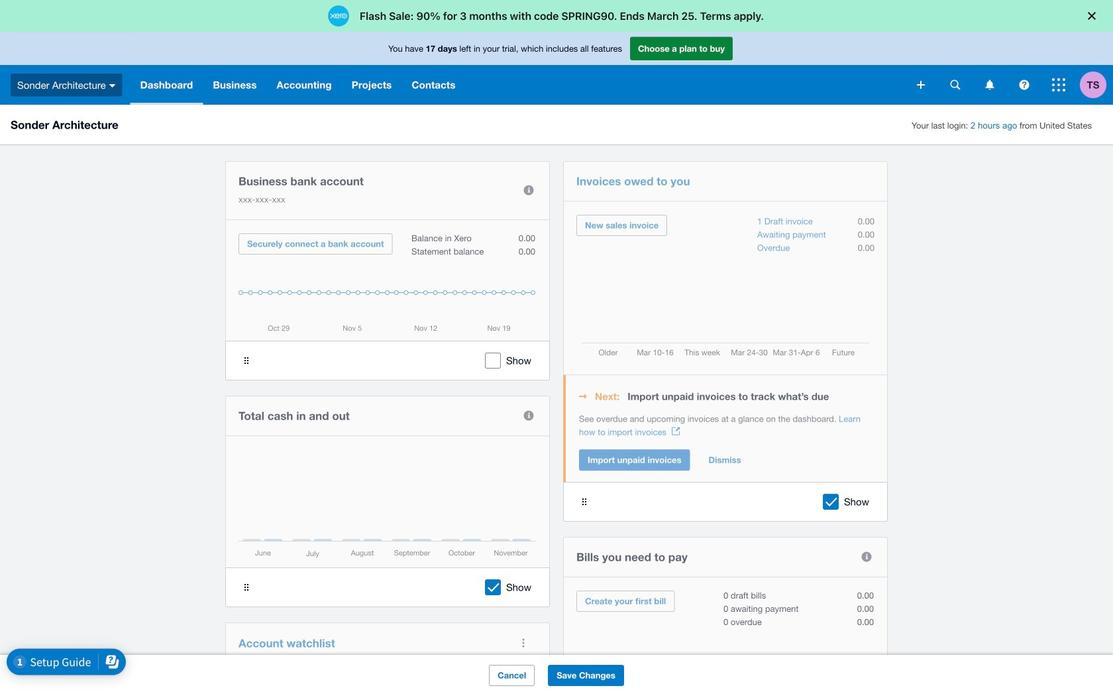 Task type: vqa. For each thing, say whether or not it's contained in the screenshot.
banner
yes



Task type: locate. For each thing, give the bounding box(es) containing it.
dialog
[[0, 0, 1114, 32]]

opens in a new tab image
[[672, 427, 680, 435]]

panel body document
[[580, 412, 875, 439]]

banner
[[0, 32, 1114, 105]]

2 svg image from the left
[[986, 80, 995, 90]]

svg image
[[951, 80, 961, 90], [986, 80, 995, 90]]

svg image
[[1053, 78, 1066, 92], [1020, 80, 1030, 90], [918, 81, 926, 89], [109, 84, 116, 87]]

1 horizontal spatial svg image
[[986, 80, 995, 90]]

0 horizontal spatial svg image
[[951, 80, 961, 90]]



Task type: describe. For each thing, give the bounding box(es) containing it.
1 svg image from the left
[[951, 80, 961, 90]]



